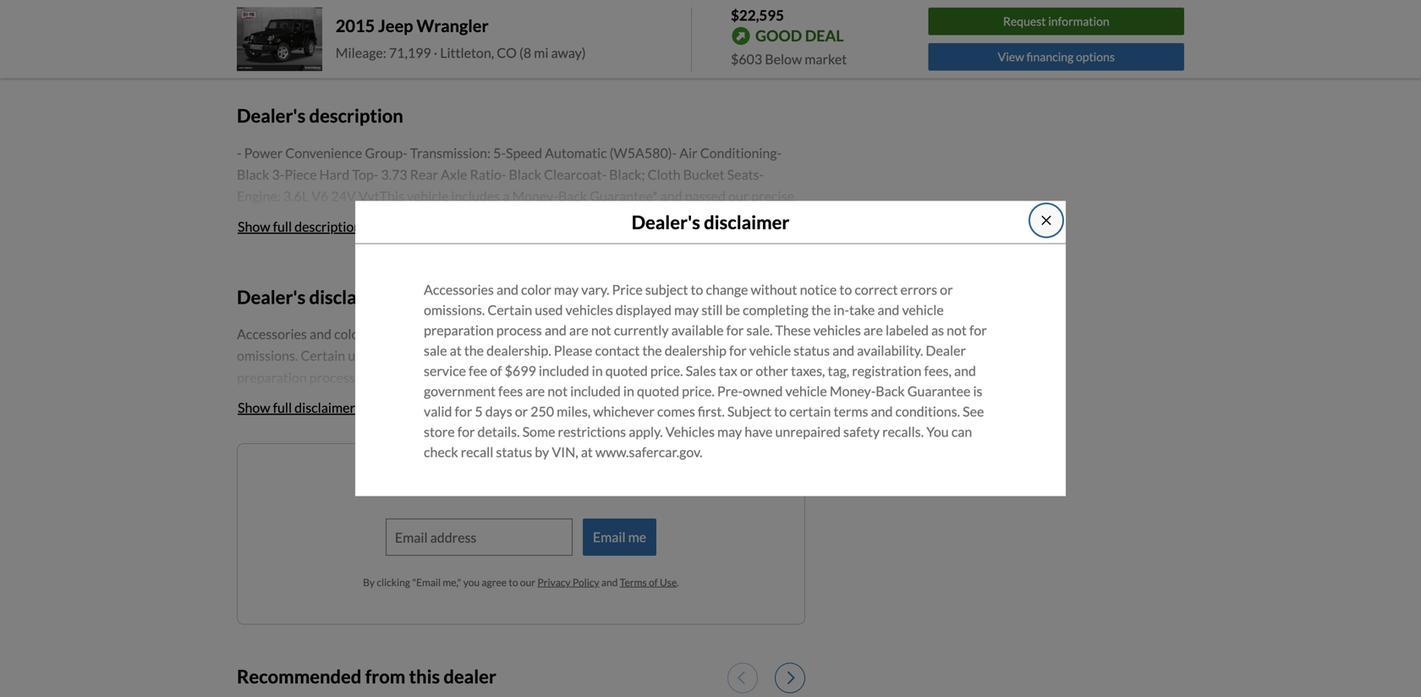 Task type: describe. For each thing, give the bounding box(es) containing it.
black;
[[609, 166, 645, 183]]

conditions. inside this vehicle includes a money-back guarantee* and passed our precise inspection process. best of all the price you see is the price you pay. no haggling. no back and forth. no pressure. and this price is so good it is guaranteed. *money-back guarantee is valid for 5 days or 250 miles, whichever comes first. subject to certain terms and conditions. see store for details. some restrictions apply. additional information air conditioning,black 3-piece hard top -inc: freedom panel storage bag, rear window defroster, rear window wiper/washer, tinted rear quarter & liftgate windows, delete sunrider soft top,power convenience group -inc: auto dim mirror w/reading lamp, front 1- touch down power windows, power heated mirrors, security alarm, power locks, remote keyless entry,black, cloth bucket seats -inc: adjustable head restraints,black clearcoat,3.73 rear axle ratio (std),transmission: 5-speed automatic (w5a580) -inc: tip start, hill descent control,engine: 3.6l v6 24v vvt (std)
[[657, 253, 722, 269]]

Email address email field
[[386, 520, 572, 555]]

the down currently
[[642, 342, 662, 359]]

250 inside this vehicle includes a money-back guarantee* and passed our precise inspection process. best of all the price you see is the price you pay. no haggling. no back and forth. no pressure. and this price is so good it is guaranteed. *money-back guarantee is valid for 5 days or 250 miles, whichever comes first. subject to certain terms and conditions. see store for details. some restrictions apply. additional information air conditioning,black 3-piece hard top -inc: freedom panel storage bag, rear window defroster, rear window wiper/washer, tinted rear quarter & liftgate windows, delete sunrider soft top,power convenience group -inc: auto dim mirror w/reading lamp, front 1- touch down power windows, power heated mirrors, security alarm, power locks, remote keyless entry,black, cloth bucket seats -inc: adjustable head restraints,black clearcoat,3.73 rear axle ratio (std),transmission: 5-speed automatic (w5a580) -inc: tip start, hill descent control,engine: 3.6l v6 24v vvt (std)
[[293, 253, 316, 269]]

2 black from the left
[[509, 166, 541, 183]]

you right me," at the left
[[463, 576, 480, 588]]

71,199
[[389, 44, 431, 61]]

rear right 3.73
[[410, 166, 438, 183]]

*money-
[[590, 231, 642, 248]]

process
[[496, 322, 542, 339]]

to inside this vehicle includes a money-back guarantee* and passed our precise inspection process. best of all the price you see is the price you pay. no haggling. no back and forth. no pressure. and this price is so good it is guaranteed. *money-back guarantee is valid for 5 days or 250 miles, whichever comes first. subject to certain terms and conditions. see store for details. some restrictions apply. additional information air conditioning,black 3-piece hard top -inc: freedom panel storage bag, rear window defroster, rear window wiper/washer, tinted rear quarter & liftgate windows, delete sunrider soft top,power convenience group -inc: auto dim mirror w/reading lamp, front 1- touch down power windows, power heated mirrors, security alarm, power locks, remote keyless entry,black, cloth bucket seats -inc: adjustable head restraints,black clearcoat,3.73 rear axle ratio (std),transmission: 5-speed automatic (w5a580) -inc: tip start, hill descent control,engine: 3.6l v6 24v vvt (std)
[[536, 253, 549, 269]]

see inside accessories and color may vary. price subject to change without notice to correct errors or omissions. certain used vehicles displayed may still be completing the in-take and vehicle preparation process and are not currently available for sale. these vehicles are labeled as not for sale at the dealership. please contact the dealership for vehicle status and availability. dealer service fee of $699 included in quoted price. sales tax or other taxes, tag, registration fees, and government fees are not included in quoted price. pre-owned vehicle money-back guarantee is valid for 5 days or 250 miles, whichever comes first. subject to certain terms and conditions. see store for details. some restrictions apply. vehicles may have unrepaired safety recalls. you can check recall status by vin, at www.safercar.gov.
[[963, 403, 984, 420]]

0 vertical spatial seats
[[727, 166, 759, 183]]

other
[[756, 363, 788, 379]]

available
[[671, 322, 724, 339]]

0 horizontal spatial our
[[520, 576, 535, 588]]

dealer's for disclaimer
[[237, 286, 306, 308]]

1 vertical spatial in
[[623, 383, 634, 399]]

3.73
[[381, 166, 407, 183]]

agree
[[482, 576, 507, 588]]

in-
[[834, 302, 849, 318]]

.
[[677, 576, 679, 588]]

vehicle up other
[[749, 342, 791, 359]]

deal
[[805, 26, 844, 45]]

top,power
[[318, 361, 381, 377]]

www.safercar.gov.
[[595, 444, 703, 460]]

dealer's inside dialog
[[632, 211, 700, 233]]

(8
[[519, 44, 531, 61]]

owned
[[743, 383, 783, 399]]

1 horizontal spatial vehicles
[[813, 322, 861, 339]]

0 horizontal spatial no
[[272, 231, 290, 248]]

dealer
[[444, 666, 496, 688]]

group inside this vehicle includes a money-back guarantee* and passed our precise inspection process. best of all the price you see is the price you pay. no haggling. no back and forth. no pressure. and this price is so good it is guaranteed. *money-back guarantee is valid for 5 days or 250 miles, whichever comes first. subject to certain terms and conditions. see store for details. some restrictions apply. additional information air conditioning,black 3-piece hard top -inc: freedom panel storage bag, rear window defroster, rear window wiper/washer, tinted rear quarter & liftgate windows, delete sunrider soft top,power convenience group -inc: auto dim mirror w/reading lamp, front 1- touch down power windows, power heated mirrors, security alarm, power locks, remote keyless entry,black, cloth bucket seats -inc: adjustable head restraints,black clearcoat,3.73 rear axle ratio (std),transmission: 5-speed automatic (w5a580) -inc: tip start, hill descent control,engine: 3.6l v6 24v vvt (std)
[[463, 361, 501, 377]]

details. inside accessories and color may vary. price subject to change without notice to correct errors or omissions. certain used vehicles displayed may still be completing the in-take and vehicle preparation process and are not currently available for sale. these vehicles are labeled as not for sale at the dealership. please contact the dealership for vehicle status and availability. dealer service fee of $699 included in quoted price. sales tax or other taxes, tag, registration fees, and government fees are not included in quoted price. pre-owned vehicle money-back guarantee is valid for 5 days or 250 miles, whichever comes first. subject to certain terms and conditions. see store for details. some restrictions apply. vehicles may have unrepaired safety recalls. you can check recall status by vin, at www.safercar.gov.
[[478, 424, 520, 440]]

scroll right image
[[788, 670, 795, 685]]

these
[[775, 322, 811, 339]]

fee
[[469, 363, 487, 379]]

bag,
[[645, 318, 670, 334]]

good
[[755, 26, 802, 45]]

mileage:
[[336, 44, 386, 61]]

subject inside this vehicle includes a money-back guarantee* and passed our precise inspection process. best of all the price you see is the price you pay. no haggling. no back and forth. no pressure. and this price is so good it is guaranteed. *money-back guarantee is valid for 5 days or 250 miles, whichever comes first. subject to certain terms and conditions. see store for details. some restrictions apply. additional information air conditioning,black 3-piece hard top -inc: freedom panel storage bag, rear window defroster, rear window wiper/washer, tinted rear quarter & liftgate windows, delete sunrider soft top,power convenience group -inc: auto dim mirror w/reading lamp, front 1- touch down power windows, power heated mirrors, security alarm, power locks, remote keyless entry,black, cloth bucket seats -inc: adjustable head restraints,black clearcoat,3.73 rear axle ratio (std),transmission: 5-speed automatic (w5a580) -inc: tip start, hill descent control,engine: 3.6l v6 24v vvt (std)
[[489, 253, 534, 269]]

1 vertical spatial dealer's disclaimer
[[237, 286, 395, 308]]

to right agree
[[509, 576, 518, 588]]

dealer's disclaimer inside dealer's disclaimer dialog
[[632, 211, 790, 233]]

request
[[1003, 14, 1046, 29]]

description inside button
[[295, 218, 361, 235]]

0 horizontal spatial may
[[554, 281, 579, 298]]

2 horizontal spatial of
[[649, 576, 658, 588]]

24v inside this vehicle includes a money-back guarantee* and passed our precise inspection process. best of all the price you see is the price you pay. no haggling. no back and forth. no pressure. and this price is so good it is guaranteed. *money-back guarantee is valid for 5 days or 250 miles, whichever comes first. subject to certain terms and conditions. see store for details. some restrictions apply. additional information air conditioning,black 3-piece hard top -inc: freedom panel storage bag, rear window defroster, rear window wiper/washer, tinted rear quarter & liftgate windows, delete sunrider soft top,power convenience group -inc: auto dim mirror w/reading lamp, front 1- touch down power windows, power heated mirrors, security alarm, power locks, remote keyless entry,black, cloth bucket seats -inc: adjustable head restraints,black clearcoat,3.73 rear axle ratio (std),transmission: 5-speed automatic (w5a580) -inc: tip start, hill descent control,engine: 3.6l v6 24v vvt (std)
[[380, 448, 405, 464]]

is inside accessories and color may vary. price subject to change without notice to correct errors or omissions. certain used vehicles displayed may still be completing the in-take and vehicle preparation process and are not currently available for sale. these vehicles are labeled as not for sale at the dealership. please contact the dealership for vehicle status and availability. dealer service fee of $699 included in quoted price. sales tax or other taxes, tag, registration fees, and government fees are not included in quoted price. pre-owned vehicle money-back guarantee is valid for 5 days or 250 miles, whichever comes first. subject to certain terms and conditions. see store for details. some restrictions apply. vehicles may have unrepaired safety recalls. you can check recall status by vin, at www.safercar.gov.
[[973, 383, 983, 399]]

first. inside accessories and color may vary. price subject to change without notice to correct errors or omissions. certain used vehicles displayed may still be completing the in-take and vehicle preparation process and are not currently available for sale. these vehicles are labeled as not for sale at the dealership. please contact the dealership for vehicle status and availability. dealer service fee of $699 included in quoted price. sales tax or other taxes, tag, registration fees, and government fees are not included in quoted price. pre-owned vehicle money-back guarantee is valid for 5 days or 250 miles, whichever comes first. subject to certain terms and conditions. see store for details. some restrictions apply. vehicles may have unrepaired safety recalls. you can check recall status by vin, at www.safercar.gov.
[[698, 403, 725, 420]]

sale.
[[746, 322, 773, 339]]

privacy policy link
[[537, 576, 599, 588]]

back inside accessories and color may vary. price subject to change without notice to correct errors or omissions. certain used vehicles displayed may still be completing the in-take and vehicle preparation process and are not currently available for sale. these vehicles are labeled as not for sale at the dealership. please contact the dealership for vehicle status and availability. dealer service fee of $699 included in quoted price. sales tax or other taxes, tag, registration fees, and government fees are not included in quoted price. pre-owned vehicle money-back guarantee is valid for 5 days or 250 miles, whichever comes first. subject to certain terms and conditions. see store for details. some restrictions apply. vehicles may have unrepaired safety recalls. you can check recall status by vin, at www.safercar.gov.
[[876, 383, 905, 399]]

top inside this vehicle includes a money-back guarantee* and passed our precise inspection process. best of all the price you see is the price you pay. no haggling. no back and forth. no pressure. and this price is so good it is guaranteed. *money-back guarantee is valid for 5 days or 250 miles, whichever comes first. subject to certain terms and conditions. see store for details. some restrictions apply. additional information air conditioning,black 3-piece hard top -inc: freedom panel storage bag, rear window defroster, rear window wiper/washer, tinted rear quarter & liftgate windows, delete sunrider soft top,power convenience group -inc: auto dim mirror w/reading lamp, front 1- touch down power windows, power heated mirrors, security alarm, power locks, remote keyless entry,black, cloth bucket seats -inc: adjustable head restraints,black clearcoat,3.73 rear axle ratio (std),transmission: 5-speed automatic (w5a580) -inc: tip start, hill descent control,engine: 3.6l v6 24v vvt (std)
[[453, 318, 474, 334]]

view
[[998, 49, 1024, 64]]

wiper/washer,
[[383, 339, 474, 356]]

subject inside accessories and color may vary. price subject to change without notice to correct errors or omissions. certain used vehicles displayed may still be completing the in-take and vehicle preparation process and are not currently available for sale. these vehicles are labeled as not for sale at the dealership. please contact the dealership for vehicle status and availability. dealer service fee of $699 included in quoted price. sales tax or other taxes, tag, registration fees, and government fees are not included in quoted price. pre-owned vehicle money-back guarantee is valid for 5 days or 250 miles, whichever comes first. subject to certain terms and conditions. see store for details. some restrictions apply. vehicles may have unrepaired safety recalls. you can check recall status by vin, at www.safercar.gov.
[[727, 403, 772, 420]]

2 horizontal spatial price
[[548, 209, 578, 226]]

freedom
[[505, 318, 559, 334]]

and down precise
[[757, 209, 779, 226]]

5- inside this vehicle includes a money-back guarantee* and passed our precise inspection process. best of all the price you see is the price you pay. no haggling. no back and forth. no pressure. and this price is so good it is guaranteed. *money-back guarantee is valid for 5 days or 250 miles, whichever comes first. subject to certain terms and conditions. see store for details. some restrictions apply. additional information air conditioning,black 3-piece hard top -inc: freedom panel storage bag, rear window defroster, rear window wiper/washer, tinted rear quarter & liftgate windows, delete sunrider soft top,power convenience group -inc: auto dim mirror w/reading lamp, front 1- touch down power windows, power heated mirrors, security alarm, power locks, remote keyless entry,black, cloth bucket seats -inc: adjustable head restraints,black clearcoat,3.73 rear axle ratio (std),transmission: 5-speed automatic (w5a580) -inc: tip start, hill descent control,engine: 3.6l v6 24v vvt (std)
[[444, 426, 456, 442]]

inc: down heated
[[476, 404, 498, 421]]

and up safety at right bottom
[[871, 403, 893, 420]]

air inside this vehicle includes a money-back guarantee* and passed our precise inspection process. best of all the price you see is the price you pay. no haggling. no back and forth. no pressure. and this price is so good it is guaranteed. *money-back guarantee is valid for 5 days or 250 miles, whichever comes first. subject to certain terms and conditions. see store for details. some restrictions apply. additional information air conditioning,black 3-piece hard top -inc: freedom panel storage bag, rear window defroster, rear window wiper/washer, tinted rear quarter & liftgate windows, delete sunrider soft top,power convenience group -inc: auto dim mirror w/reading lamp, front 1- touch down power windows, power heated mirrors, security alarm, power locks, remote keyless entry,black, cloth bucket seats -inc: adjustable head restraints,black clearcoat,3.73 rear axle ratio (std),transmission: 5-speed automatic (w5a580) -inc: tip start, hill descent control,engine: 3.6l v6 24v vvt (std)
[[237, 318, 255, 334]]

0 horizontal spatial group
[[365, 144, 403, 161]]

apply. inside accessories and color may vary. price subject to change without notice to correct errors or omissions. certain used vehicles displayed may still be completing the in-take and vehicle preparation process and are not currently available for sale. these vehicles are labeled as not for sale at the dealership. please contact the dealership for vehicle status and availability. dealer service fee of $699 included in quoted price. sales tax or other taxes, tag, registration fees, and government fees are not included in quoted price. pre-owned vehicle money-back guarantee is valid for 5 days or 250 miles, whichever comes first. subject to certain terms and conditions. see store for details. some restrictions apply. vehicles may have unrepaired safety recalls. you can check recall status by vin, at www.safercar.gov.
[[629, 424, 663, 440]]

2015
[[336, 16, 375, 36]]

and up tag,
[[833, 342, 854, 359]]

guaranteed.
[[517, 231, 588, 248]]

0 horizontal spatial not
[[548, 383, 568, 399]]

1 horizontal spatial no
[[631, 209, 649, 226]]

1 vertical spatial price.
[[682, 383, 715, 399]]

hill
[[711, 426, 731, 442]]

- 3.73 rear axle ratio - black clearcoat - black; cloth bucket seats
[[374, 166, 759, 183]]

or right errors
[[940, 281, 953, 298]]

engine:
[[237, 188, 281, 204]]

vehicle down taxes,
[[785, 383, 827, 399]]

liftgate
[[611, 339, 657, 356]]

0 vertical spatial window
[[704, 318, 754, 334]]

keyless
[[237, 404, 282, 421]]

0 vertical spatial description
[[309, 104, 403, 126]]

power up engine:
[[244, 144, 283, 161]]

transmission:
[[410, 144, 491, 161]]

1 vertical spatial back
[[642, 231, 671, 248]]

for up "tax"
[[729, 342, 747, 359]]

inc: down dealership.
[[508, 361, 529, 377]]

and up price
[[633, 253, 655, 269]]

this vehicle includes a money-back guarantee* and passed our precise inspection process. best of all the price you see is the price you pay. no haggling. no back and forth. no pressure. and this price is so good it is guaranteed. *money-back guarantee is valid for 5 days or 250 miles, whichever comes first. subject to certain terms and conditions. see store for details. some restrictions apply. additional information air conditioning,black 3-piece hard top -inc: freedom panel storage bag, rear window defroster, rear window wiper/washer, tinted rear quarter & liftgate windows, delete sunrider soft top,power convenience group -inc: auto dim mirror w/reading lamp, front 1- touch down power windows, power heated mirrors, security alarm, power locks, remote keyless entry,black, cloth bucket seats -inc: adjustable head restraints,black clearcoat,3.73 rear axle ratio (std),transmission: 5-speed automatic (w5a580) -inc: tip start, hill descent control,engine: 3.6l v6 24v vvt (std)
[[237, 188, 800, 464]]

be
[[725, 302, 740, 318]]

vehicle down errors
[[902, 302, 944, 318]]

rear down keyless
[[237, 426, 265, 442]]

start,
[[675, 426, 708, 442]]

1 horizontal spatial ratio
[[470, 166, 502, 183]]

see
[[491, 209, 512, 226]]

ratio inside this vehicle includes a money-back guarantee* and passed our precise inspection process. best of all the price you see is the price you pay. no haggling. no back and forth. no pressure. and this price is so good it is guaranteed. *money-back guarantee is valid for 5 days or 250 miles, whichever comes first. subject to certain terms and conditions. see store for details. some restrictions apply. additional information air conditioning,black 3-piece hard top -inc: freedom panel storage bag, rear window defroster, rear window wiper/washer, tinted rear quarter & liftgate windows, delete sunrider soft top,power convenience group -inc: auto dim mirror w/reading lamp, front 1- touch down power windows, power heated mirrors, security alarm, power locks, remote keyless entry,black, cloth bucket seats -inc: adjustable head restraints,black clearcoat,3.73 rear axle ratio (std),transmission: 5-speed automatic (w5a580) -inc: tip start, hill descent control,engine: 3.6l v6 24v vvt (std)
[[297, 426, 328, 442]]

some inside accessories and color may vary. price subject to change without notice to correct errors or omissions. certain used vehicles displayed may still be completing the in-take and vehicle preparation process and are not currently available for sale. these vehicles are labeled as not for sale at the dealership. please contact the dealership for vehicle status and availability. dealer service fee of $699 included in quoted price. sales tax or other taxes, tag, registration fees, and government fees are not included in quoted price. pre-owned vehicle money-back guarantee is valid for 5 days or 250 miles, whichever comes first. subject to certain terms and conditions. see store for details. some restrictions apply. vehicles may have unrepaired safety recalls. you can check recall status by vin, at www.safercar.gov.
[[522, 424, 555, 440]]

1 vertical spatial disclaimer
[[309, 286, 395, 308]]

for down government
[[455, 403, 472, 420]]

1 horizontal spatial are
[[569, 322, 589, 339]]

to up in-
[[840, 281, 852, 298]]

disclaimer inside show full disclaimer button
[[295, 399, 355, 416]]

inc: up www.safercar.gov.
[[630, 426, 651, 442]]

0 vertical spatial axle
[[441, 166, 467, 183]]

inc: up the tinted
[[481, 318, 503, 334]]

defroster,
[[237, 339, 297, 356]]

restrictions inside accessories and color may vary. price subject to change without notice to correct errors or omissions. certain used vehicles displayed may still be completing the in-take and vehicle preparation process and are not currently available for sale. these vehicles are labeled as not for sale at the dealership. please contact the dealership for vehicle status and availability. dealer service fee of $699 included in quoted price. sales tax or other taxes, tag, registration fees, and government fees are not included in quoted price. pre-owned vehicle money-back guarantee is valid for 5 days or 250 miles, whichever comes first. subject to certain terms and conditions. see store for details. some restrictions apply. vehicles may have unrepaired safety recalls. you can check recall status by vin, at www.safercar.gov.
[[558, 424, 626, 440]]

some inside this vehicle includes a money-back guarantee* and passed our precise inspection process. best of all the price you see is the price you pay. no haggling. no back and forth. no pressure. and this price is so good it is guaranteed. *money-back guarantee is valid for 5 days or 250 miles, whichever comes first. subject to certain terms and conditions. see store for details. some restrictions apply. additional information air conditioning,black 3-piece hard top -inc: freedom panel storage bag, rear window defroster, rear window wiper/washer, tinted rear quarter & liftgate windows, delete sunrider soft top,power convenience group -inc: auto dim mirror w/reading lamp, front 1- touch down power windows, power heated mirrors, security alarm, power locks, remote keyless entry,black, cloth bucket seats -inc: adjustable head restraints,black clearcoat,3.73 rear axle ratio (std),transmission: 5-speed automatic (w5a580) -inc: tip start, hill descent control,engine: 3.6l v6 24v vvt (std)
[[282, 274, 315, 291]]

and up the certain
[[497, 281, 518, 298]]

piece inside this vehicle includes a money-back guarantee* and passed our precise inspection process. best of all the price you see is the price you pay. no haggling. no back and forth. no pressure. and this price is so good it is guaranteed. *money-back guarantee is valid for 5 days or 250 miles, whichever comes first. subject to certain terms and conditions. see store for details. some restrictions apply. additional information air conditioning,black 3-piece hard top -inc: freedom panel storage bag, rear window defroster, rear window wiper/washer, tinted rear quarter & liftgate windows, delete sunrider soft top,power convenience group -inc: auto dim mirror w/reading lamp, front 1- touch down power windows, power heated mirrors, security alarm, power locks, remote keyless entry,black, cloth bucket seats -inc: adjustable head restraints,black clearcoat,3.73 rear axle ratio (std),transmission: 5-speed automatic (w5a580) -inc: tip start, hill descent control,engine: 3.6l v6 24v vvt (std)
[[385, 318, 417, 334]]

0 vertical spatial speed
[[506, 144, 542, 161]]

security
[[555, 383, 604, 399]]

you up the good
[[467, 209, 489, 226]]

tax
[[719, 363, 738, 379]]

can
[[952, 424, 972, 440]]

1-
[[776, 361, 789, 377]]

away)
[[551, 44, 586, 61]]

me
[[628, 529, 646, 545]]

$603 below market
[[731, 51, 847, 67]]

show for dealer's disclaimer
[[238, 399, 270, 416]]

check
[[424, 444, 458, 460]]

1 horizontal spatial this
[[409, 666, 440, 688]]

power down the 'w/reading'
[[648, 383, 686, 399]]

0 vertical spatial quoted
[[605, 363, 648, 379]]

2 horizontal spatial are
[[864, 322, 883, 339]]

vehicle inside this vehicle includes a money-back guarantee* and passed our precise inspection process. best of all the price you see is the price you pay. no haggling. no back and forth. no pressure. and this price is so good it is guaranteed. *money-back guarantee is valid for 5 days or 250 miles, whichever comes first. subject to certain terms and conditions. see store for details. some restrictions apply. additional information air conditioning,black 3-piece hard top -inc: freedom panel storage bag, rear window defroster, rear window wiper/washer, tinted rear quarter & liftgate windows, delete sunrider soft top,power convenience group -inc: auto dim mirror w/reading lamp, front 1- touch down power windows, power heated mirrors, security alarm, power locks, remote keyless entry,black, cloth bucket seats -inc: adjustable head restraints,black clearcoat,3.73 rear axle ratio (std),transmission: 5-speed automatic (w5a580) -inc: tip start, hill descent control,engine: 3.6l v6 24v vvt (std)
[[407, 188, 449, 204]]

certain inside this vehicle includes a money-back guarantee* and passed our precise inspection process. best of all the price you see is the price you pay. no haggling. no back and forth. no pressure. and this price is so good it is guaranteed. *money-back guarantee is valid for 5 days or 250 miles, whichever comes first. subject to certain terms and conditions. see store for details. some restrictions apply. additional information air conditioning,black 3-piece hard top -inc: freedom panel storage bag, rear window defroster, rear window wiper/washer, tinted rear quarter & liftgate windows, delete sunrider soft top,power convenience group -inc: auto dim mirror w/reading lamp, front 1- touch down power windows, power heated mirrors, security alarm, power locks, remote keyless entry,black, cloth bucket seats -inc: adjustable head restraints,black clearcoat,3.73 rear axle ratio (std),transmission: 5-speed automatic (w5a580) -inc: tip start, hill descent control,engine: 3.6l v6 24v vvt (std)
[[551, 253, 593, 269]]

0 horizontal spatial status
[[496, 444, 532, 460]]

lamp,
[[703, 361, 738, 377]]

and
[[350, 231, 374, 248]]

adjustable
[[500, 404, 564, 421]]

or right "tax"
[[740, 363, 753, 379]]

vehicles
[[666, 424, 715, 440]]

valid inside this vehicle includes a money-back guarantee* and passed our precise inspection process. best of all the price you see is the price you pay. no haggling. no back and forth. no pressure. and this price is so good it is guaranteed. *money-back guarantee is valid for 5 days or 250 miles, whichever comes first. subject to certain terms and conditions. see store for details. some restrictions apply. additional information air conditioning,black 3-piece hard top -inc: freedom panel storage bag, rear window defroster, rear window wiper/washer, tinted rear quarter & liftgate windows, delete sunrider soft top,power convenience group -inc: auto dim mirror w/reading lamp, front 1- touch down power windows, power heated mirrors, security alarm, power locks, remote keyless entry,black, cloth bucket seats -inc: adjustable head restraints,black clearcoat,3.73 rear axle ratio (std),transmission: 5-speed automatic (w5a580) -inc: tip start, hill descent control,engine: 3.6l v6 24v vvt (std)
[[751, 231, 779, 248]]

dealer's description
[[237, 104, 403, 126]]

and up haggling.
[[660, 188, 682, 204]]

take
[[849, 302, 875, 318]]

0 horizontal spatial windows,
[[354, 383, 413, 399]]

best
[[352, 209, 379, 226]]

use
[[660, 576, 677, 588]]

of inside accessories and color may vary. price subject to change without notice to correct errors or omissions. certain used vehicles displayed may still be completing the in-take and vehicle preparation process and are not currently available for sale. these vehicles are labeled as not for sale at the dealership. please contact the dealership for vehicle status and availability. dealer service fee of $699 included in quoted price. sales tax or other taxes, tag, registration fees, and government fees are not included in quoted price. pre-owned vehicle money-back guarantee is valid for 5 days or 250 miles, whichever comes first. subject to certain terms and conditions. see store for details. some restrictions apply. vehicles may have unrepaired safety recalls. you can check recall status by vin, at www.safercar.gov.
[[490, 363, 502, 379]]

show for dealer's description
[[238, 218, 270, 235]]

1 horizontal spatial at
[[581, 444, 593, 460]]

2 horizontal spatial not
[[947, 322, 967, 339]]

1 horizontal spatial not
[[591, 322, 611, 339]]

it
[[494, 231, 503, 248]]

terms
[[620, 576, 647, 588]]

to down owned
[[774, 403, 787, 420]]

axle inside this vehicle includes a money-back guarantee* and passed our precise inspection process. best of all the price you see is the price you pay. no haggling. no back and forth. no pressure. and this price is so good it is guaranteed. *money-back guarantee is valid for 5 days or 250 miles, whichever comes first. subject to certain terms and conditions. see store for details. some restrictions apply. additional information air conditioning,black 3-piece hard top -inc: freedom panel storage bag, rear window defroster, rear window wiper/washer, tinted rear quarter & liftgate windows, delete sunrider soft top,power convenience group -inc: auto dim mirror w/reading lamp, front 1- touch down power windows, power heated mirrors, security alarm, power locks, remote keyless entry,black, cloth bucket seats -inc: adjustable head restraints,black clearcoat,3.73 rear axle ratio (std),transmission: 5-speed automatic (w5a580) -inc: tip start, hill descent control,engine: 3.6l v6 24v vvt (std)
[[268, 426, 294, 442]]

delete
[[721, 339, 761, 356]]

5 inside this vehicle includes a money-back guarantee* and passed our precise inspection process. best of all the price you see is the price you pay. no haggling. no back and forth. no pressure. and this price is so good it is guaranteed. *money-back guarantee is valid for 5 days or 250 miles, whichever comes first. subject to certain terms and conditions. see store for details. some restrictions apply. additional information air conditioning,black 3-piece hard top -inc: freedom panel storage bag, rear window defroster, rear window wiper/washer, tinted rear quarter & liftgate windows, delete sunrider soft top,power convenience group -inc: auto dim mirror w/reading lamp, front 1- touch down power windows, power heated mirrors, security alarm, power locks, remote keyless entry,black, cloth bucket seats -inc: adjustable head restraints,black clearcoat,3.73 rear axle ratio (std),transmission: 5-speed automatic (w5a580) -inc: tip start, hill descent control,engine: 3.6l v6 24v vvt (std)
[[237, 253, 245, 269]]

clearcoat,3.73
[[700, 404, 787, 421]]

below
[[765, 51, 802, 67]]

0 vertical spatial included
[[539, 363, 589, 379]]

0 horizontal spatial vehicles
[[566, 302, 613, 318]]

(w5a580) inside this vehicle includes a money-back guarantee* and passed our precise inspection process. best of all the price you see is the price you pay. no haggling. no back and forth. no pressure. and this price is so good it is guaranteed. *money-back guarantee is valid for 5 days or 250 miles, whichever comes first. subject to certain terms and conditions. see store for details. some restrictions apply. additional information air conditioning,black 3-piece hard top -inc: freedom panel storage bag, rear window defroster, rear window wiper/washer, tinted rear quarter & liftgate windows, delete sunrider soft top,power convenience group -inc: auto dim mirror w/reading lamp, front 1- touch down power windows, power heated mirrors, security alarm, power locks, remote keyless entry,black, cloth bucket seats -inc: adjustable head restraints,black clearcoat,3.73 rear axle ratio (std),transmission: 5-speed automatic (w5a580) -inc: tip start, hill descent control,engine: 3.6l v6 24v vvt (std)
[[560, 426, 623, 442]]

1 vertical spatial quoted
[[637, 383, 679, 399]]

displayed
[[616, 302, 672, 318]]

or down mirrors,
[[515, 403, 528, 420]]

descent
[[734, 426, 783, 442]]

3- inside - black 3-piece hard top
[[272, 166, 285, 183]]

0 vertical spatial bucket
[[683, 166, 725, 183]]

1 horizontal spatial air
[[679, 144, 698, 161]]

fees
[[498, 383, 523, 399]]

store inside this vehicle includes a money-back guarantee* and passed our precise inspection process. best of all the price you see is the price you pay. no haggling. no back and forth. no pressure. and this price is so good it is guaranteed. *money-back guarantee is valid for 5 days or 250 miles, whichever comes first. subject to certain terms and conditions. see store for details. some restrictions apply. additional information air conditioning,black 3-piece hard top -inc: freedom panel storage bag, rear window defroster, rear window wiper/washer, tinted rear quarter & liftgate windows, delete sunrider soft top,power convenience group -inc: auto dim mirror w/reading lamp, front 1- touch down power windows, power heated mirrors, security alarm, power locks, remote keyless entry,black, cloth bucket seats -inc: adjustable head restraints,black clearcoat,3.73 rear axle ratio (std),transmission: 5-speed automatic (w5a580) -inc: tip start, hill descent control,engine: 3.6l v6 24v vvt (std)
[[749, 253, 780, 269]]

for up delete
[[726, 322, 744, 339]]

inspection
[[237, 209, 298, 226]]

recommended
[[237, 666, 361, 688]]

so
[[446, 231, 459, 248]]

see inside this vehicle includes a money-back guarantee* and passed our precise inspection process. best of all the price you see is the price you pay. no haggling. no back and forth. no pressure. and this price is so good it is guaranteed. *money-back guarantee is valid for 5 days or 250 miles, whichever comes first. subject to certain terms and conditions. see store for details. some restrictions apply. additional information air conditioning,black 3-piece hard top -inc: freedom panel storage bag, rear window defroster, rear window wiper/washer, tinted rear quarter & liftgate windows, delete sunrider soft top,power convenience group -inc: auto dim mirror w/reading lamp, front 1- touch down power windows, power heated mirrors, security alarm, power locks, remote keyless entry,black, cloth bucket seats -inc: adjustable head restraints,black clearcoat,3.73 rear axle ratio (std),transmission: 5-speed automatic (w5a580) -inc: tip start, hill descent control,engine: 3.6l v6 24v vvt (std)
[[725, 253, 746, 269]]

correct
[[855, 281, 898, 298]]

accessories
[[424, 281, 494, 298]]

of inside this vehicle includes a money-back guarantee* and passed our precise inspection process. best of all the price you see is the price you pay. no haggling. no back and forth. no pressure. and this price is so good it is guaranteed. *money-back guarantee is valid for 5 days or 250 miles, whichever comes first. subject to certain terms and conditions. see store for details. some restrictions apply. additional information air conditioning,black 3-piece hard top -inc: freedom panel storage bag, rear window defroster, rear window wiper/washer, tinted rear quarter & liftgate windows, delete sunrider soft top,power convenience group -inc: auto dim mirror w/reading lamp, front 1- touch down power windows, power heated mirrors, security alarm, power locks, remote keyless entry,black, cloth bucket seats -inc: adjustable head restraints,black clearcoat,3.73 rear axle ratio (std),transmission: 5-speed automatic (w5a580) -inc: tip start, hill descent control,engine: 3.6l v6 24v vvt (std)
[[381, 209, 393, 226]]

days inside this vehicle includes a money-back guarantee* and passed our precise inspection process. best of all the price you see is the price you pay. no haggling. no back and forth. no pressure. and this price is so good it is guaranteed. *money-back guarantee is valid for 5 days or 250 miles, whichever comes first. subject to certain terms and conditions. see store for details. some restrictions apply. additional information air conditioning,black 3-piece hard top -inc: freedom panel storage bag, rear window defroster, rear window wiper/washer, tinted rear quarter & liftgate windows, delete sunrider soft top,power convenience group -inc: auto dim mirror w/reading lamp, front 1- touch down power windows, power heated mirrors, security alarm, power locks, remote keyless entry,black, cloth bucket seats -inc: adjustable head restraints,black clearcoat,3.73 rear axle ratio (std),transmission: 5-speed automatic (w5a580) -inc: tip start, hill descent control,engine: 3.6l v6 24v vvt (std)
[[247, 253, 274, 269]]

color
[[521, 281, 551, 298]]

privacy
[[537, 576, 571, 588]]

price
[[612, 281, 643, 298]]

safety
[[843, 424, 880, 440]]

0 horizontal spatial at
[[450, 342, 462, 359]]

- inside - engine: 3.6l v6 24v vvt
[[759, 166, 764, 183]]

conditioning,black
[[258, 318, 370, 334]]

money- inside this vehicle includes a money-back guarantee* and passed our precise inspection process. best of all the price you see is the price you pay. no haggling. no back and forth. no pressure. and this price is so good it is guaranteed. *money-back guarantee is valid for 5 days or 250 miles, whichever comes first. subject to certain terms and conditions. see store for details. some restrictions apply. additional information air conditioning,black 3-piece hard top -inc: freedom panel storage bag, rear window defroster, rear window wiper/washer, tinted rear quarter & liftgate windows, delete sunrider soft top,power convenience group -inc: auto dim mirror w/reading lamp, front 1- touch down power windows, power heated mirrors, security alarm, power locks, remote keyless entry,black, cloth bucket seats -inc: adjustable head restraints,black clearcoat,3.73 rear axle ratio (std),transmission: 5-speed automatic (w5a580) -inc: tip start, hill descent control,engine: 3.6l v6 24v vvt (std)
[[512, 188, 558, 204]]

0 vertical spatial 5-
[[493, 144, 506, 161]]

disclaimer inside dealer's disclaimer dialog
[[704, 211, 790, 233]]

heated
[[457, 383, 501, 399]]

please
[[554, 342, 593, 359]]

the up guaranteed.
[[526, 209, 546, 226]]

1 vertical spatial may
[[674, 302, 699, 318]]

v6 inside - engine: 3.6l v6 24v vvt
[[311, 188, 328, 204]]

rear down conditioning,black
[[300, 339, 328, 356]]

0 horizontal spatial are
[[526, 383, 545, 399]]

2 horizontal spatial may
[[717, 424, 742, 440]]

service
[[424, 363, 466, 379]]

and right policy
[[601, 576, 618, 588]]

to up still
[[691, 281, 703, 298]]

co
[[497, 44, 517, 61]]

1 horizontal spatial cloth
[[648, 166, 681, 183]]

for down precise
[[782, 231, 800, 248]]

5 inside accessories and color may vary. price subject to change without notice to correct errors or omissions. certain used vehicles displayed may still be completing the in-take and vehicle preparation process and are not currently available for sale. these vehicles are labeled as not for sale at the dealership. please contact the dealership for vehicle status and availability. dealer service fee of $699 included in quoted price. sales tax or other taxes, tag, registration fees, and government fees are not included in quoted price. pre-owned vehicle money-back guarantee is valid for 5 days or 250 miles, whichever comes first. subject to certain terms and conditions. see store for details. some restrictions apply. vehicles may have unrepaired safety recalls. you can check recall status by vin, at www.safercar.gov.
[[475, 403, 483, 420]]

1 horizontal spatial price
[[435, 209, 464, 226]]

the up fee
[[464, 342, 484, 359]]

250 inside accessories and color may vary. price subject to change without notice to correct errors or omissions. certain used vehicles displayed may still be completing the in-take and vehicle preparation process and are not currently available for sale. these vehicles are labeled as not for sale at the dealership. please contact the dealership for vehicle status and availability. dealer service fee of $699 included in quoted price. sales tax or other taxes, tag, registration fees, and government fees are not included in quoted price. pre-owned vehicle money-back guarantee is valid for 5 days or 250 miles, whichever comes first. subject to certain terms and conditions. see store for details. some restrictions apply. vehicles may have unrepaired safety recalls. you can check recall status by vin, at www.safercar.gov.
[[531, 403, 554, 420]]

vvt inside this vehicle includes a money-back guarantee* and passed our precise inspection process. best of all the price you see is the price you pay. no haggling. no back and forth. no pressure. and this price is so good it is guaranteed. *money-back guarantee is valid for 5 days or 250 miles, whichever comes first. subject to certain terms and conditions. see store for details. some restrictions apply. additional information air conditioning,black 3-piece hard top -inc: freedom panel storage bag, rear window defroster, rear window wiper/washer, tinted rear quarter & liftgate windows, delete sunrider soft top,power convenience group -inc: auto dim mirror w/reading lamp, front 1- touch down power windows, power heated mirrors, security alarm, power locks, remote keyless entry,black, cloth bucket seats -inc: adjustable head restraints,black clearcoat,3.73 rear axle ratio (std),transmission: 5-speed automatic (w5a580) -inc: tip start, hill descent control,engine: 3.6l v6 24v vvt (std)
[[407, 448, 428, 464]]

mirrors,
[[504, 383, 552, 399]]

preparation
[[424, 322, 494, 339]]

0 vertical spatial windows,
[[660, 339, 719, 356]]



Task type: vqa. For each thing, say whether or not it's contained in the screenshot.
I-
no



Task type: locate. For each thing, give the bounding box(es) containing it.
1 vertical spatial some
[[522, 424, 555, 440]]

dealer's up defroster,
[[237, 286, 306, 308]]

v6 down (std),transmission:
[[360, 448, 377, 464]]

comes inside this vehicle includes a money-back guarantee* and passed our precise inspection process. best of all the price you see is the price you pay. no haggling. no back and forth. no pressure. and this price is so good it is guaranteed. *money-back guarantee is valid for 5 days or 250 miles, whichever comes first. subject to certain terms and conditions. see store for details. some restrictions apply. additional information air conditioning,black 3-piece hard top -inc: freedom panel storage bag, rear window defroster, rear window wiper/washer, tinted rear quarter & liftgate windows, delete sunrider soft top,power convenience group -inc: auto dim mirror w/reading lamp, front 1- touch down power windows, power heated mirrors, security alarm, power locks, remote keyless entry,black, cloth bucket seats -inc: adjustable head restraints,black clearcoat,3.73 rear axle ratio (std),transmission: 5-speed automatic (w5a580) -inc: tip start, hill descent control,engine: 3.6l v6 24v vvt (std)
[[419, 253, 457, 269]]

1 show from the top
[[238, 37, 270, 53]]

(std)
[[431, 448, 459, 464]]

5 down forth.
[[237, 253, 245, 269]]

status up taxes,
[[794, 342, 830, 359]]

0 horizontal spatial 3.6l
[[283, 188, 309, 204]]

good deal
[[755, 26, 844, 45]]

all down this
[[396, 209, 410, 226]]

apply. down restraints,black at bottom left
[[629, 424, 663, 440]]

tinted
[[476, 339, 515, 356]]

1 vertical spatial window
[[330, 339, 381, 356]]

1 horizontal spatial status
[[794, 342, 830, 359]]

1 horizontal spatial vvt
[[407, 448, 428, 464]]

show full description
[[238, 218, 361, 235]]

market
[[805, 51, 847, 67]]

whichever inside accessories and color may vary. price subject to change without notice to correct errors or omissions. certain used vehicles displayed may still be completing the in-take and vehicle preparation process and are not currently available for sale. these vehicles are labeled as not for sale at the dealership. please contact the dealership for vehicle status and availability. dealer service fee of $699 included in quoted price. sales tax or other taxes, tag, registration fees, and government fees are not included in quoted price. pre-owned vehicle money-back guarantee is valid for 5 days or 250 miles, whichever comes first. subject to certain terms and conditions. see store for details. some restrictions apply. vehicles may have unrepaired safety recalls. you can check recall status by vin, at www.safercar.gov.
[[593, 403, 655, 420]]

days inside accessories and color may vary. price subject to change without notice to correct errors or omissions. certain used vehicles displayed may still be completing the in-take and vehicle preparation process and are not currently available for sale. these vehicles are labeled as not for sale at the dealership. please contact the dealership for vehicle status and availability. dealer service fee of $699 included in quoted price. sales tax or other taxes, tag, registration fees, and government fees are not included in quoted price. pre-owned vehicle money-back guarantee is valid for 5 days or 250 miles, whichever comes first. subject to certain terms and conditions. see store for details. some restrictions apply. vehicles may have unrepaired safety recalls. you can check recall status by vin, at www.safercar.gov.
[[485, 403, 512, 420]]

valid inside accessories and color may vary. price subject to change without notice to correct errors or omissions. certain used vehicles displayed may still be completing the in-take and vehicle preparation process and are not currently available for sale. these vehicles are labeled as not for sale at the dealership. please contact the dealership for vehicle status and availability. dealer service fee of $699 included in quoted price. sales tax or other taxes, tag, registration fees, and government fees are not included in quoted price. pre-owned vehicle money-back guarantee is valid for 5 days or 250 miles, whichever comes first. subject to certain terms and conditions. see store for details. some restrictions apply. vehicles may have unrepaired safety recalls. you can check recall status by vin, at www.safercar.gov.
[[424, 403, 452, 420]]

includes
[[451, 188, 500, 204]]

back down haggling.
[[642, 231, 671, 248]]

0 vertical spatial our
[[728, 188, 749, 204]]

or inside this vehicle includes a money-back guarantee* and passed our precise inspection process. best of all the price you see is the price you pay. no haggling. no back and forth. no pressure. and this price is so good it is guaranteed. *money-back guarantee is valid for 5 days or 250 miles, whichever comes first. subject to certain terms and conditions. see store for details. some restrictions apply. additional information air conditioning,black 3-piece hard top -inc: freedom panel storage bag, rear window defroster, rear window wiper/washer, tinted rear quarter & liftgate windows, delete sunrider soft top,power convenience group -inc: auto dim mirror w/reading lamp, front 1- touch down power windows, power heated mirrors, security alarm, power locks, remote keyless entry,black, cloth bucket seats -inc: adjustable head restraints,black clearcoat,3.73 rear axle ratio (std),transmission: 5-speed automatic (w5a580) -inc: tip start, hill descent control,engine: 3.6l v6 24v vvt (std)
[[277, 253, 290, 269]]

window up top,power
[[330, 339, 381, 356]]

0 vertical spatial full
[[273, 218, 292, 235]]

store up without
[[749, 253, 780, 269]]

hard inside this vehicle includes a money-back guarantee* and passed our precise inspection process. best of all the price you see is the price you pay. no haggling. no back and forth. no pressure. and this price is so good it is guaranteed. *money-back guarantee is valid for 5 days or 250 miles, whichever comes first. subject to certain terms and conditions. see store for details. some restrictions apply. additional information air conditioning,black 3-piece hard top -inc: freedom panel storage bag, rear window defroster, rear window wiper/washer, tinted rear quarter & liftgate windows, delete sunrider soft top,power convenience group -inc: auto dim mirror w/reading lamp, front 1- touch down power windows, power heated mirrors, security alarm, power locks, remote keyless entry,black, cloth bucket seats -inc: adjustable head restraints,black clearcoat,3.73 rear axle ratio (std),transmission: 5-speed automatic (w5a580) -inc: tip start, hill descent control,engine: 3.6l v6 24v vvt (std)
[[420, 318, 450, 334]]

errors
[[901, 281, 937, 298]]

0 vertical spatial restrictions
[[317, 274, 385, 291]]

black
[[237, 166, 269, 183], [509, 166, 541, 183]]

for up without
[[782, 253, 800, 269]]

remote
[[728, 383, 775, 399]]

are
[[569, 322, 589, 339], [864, 322, 883, 339], [526, 383, 545, 399]]

vvt inside - engine: 3.6l v6 24v vvt
[[359, 188, 379, 204]]

0 vertical spatial certain
[[551, 253, 593, 269]]

status left by
[[496, 444, 532, 460]]

used
[[535, 302, 563, 318]]

top left 3.73
[[352, 166, 374, 183]]

piece inside - black 3-piece hard top
[[285, 166, 317, 183]]

dealer's disclaimer dialog
[[355, 201, 1066, 496]]

vin,
[[552, 444, 578, 460]]

bucket up passed
[[683, 166, 725, 183]]

windows, down top,power
[[354, 383, 413, 399]]

1 vertical spatial 250
[[531, 403, 554, 420]]

price up so on the top
[[435, 209, 464, 226]]

black inside - black 3-piece hard top
[[237, 166, 269, 183]]

1 horizontal spatial guarantee
[[907, 383, 971, 399]]

restrictions inside this vehicle includes a money-back guarantee* and passed our precise inspection process. best of all the price you see is the price you pay. no haggling. no back and forth. no pressure. and this price is so good it is guaranteed. *money-back guarantee is valid for 5 days or 250 miles, whichever comes first. subject to certain terms and conditions. see store for details. some restrictions apply. additional information air conditioning,black 3-piece hard top -inc: freedom panel storage bag, rear window defroster, rear window wiper/washer, tinted rear quarter & liftgate windows, delete sunrider soft top,power convenience group -inc: auto dim mirror w/reading lamp, front 1- touch down power windows, power heated mirrors, security alarm, power locks, remote keyless entry,black, cloth bucket seats -inc: adjustable head restraints,black clearcoat,3.73 rear axle ratio (std),transmission: 5-speed automatic (w5a580) -inc: tip start, hill descent control,engine: 3.6l v6 24v vvt (std)
[[317, 274, 385, 291]]

0 vertical spatial apply.
[[388, 274, 422, 291]]

conditions.
[[657, 253, 722, 269], [895, 403, 960, 420]]

hard inside - black 3-piece hard top
[[319, 166, 349, 183]]

subject
[[489, 253, 534, 269], [727, 403, 772, 420]]

0 vertical spatial terms
[[596, 253, 630, 269]]

power up entry,black, at left bottom
[[313, 383, 352, 399]]

1 vertical spatial (w5a580)
[[560, 426, 623, 442]]

some down adjustable
[[522, 424, 555, 440]]

full for disclaimer
[[273, 399, 292, 416]]

cloth inside this vehicle includes a money-back guarantee* and passed our precise inspection process. best of all the price you see is the price you pay. no haggling. no back and forth. no pressure. and this price is so good it is guaranteed. *money-back guarantee is valid for 5 days or 250 miles, whichever comes first. subject to certain terms and conditions. see store for details. some restrictions apply. additional information air conditioning,black 3-piece hard top -inc: freedom panel storage bag, rear window defroster, rear window wiper/washer, tinted rear quarter & liftgate windows, delete sunrider soft top,power convenience group -inc: auto dim mirror w/reading lamp, front 1- touch down power windows, power heated mirrors, security alarm, power locks, remote keyless entry,black, cloth bucket seats -inc: adjustable head restraints,black clearcoat,3.73 rear axle ratio (std),transmission: 5-speed automatic (w5a580) -inc: tip start, hill descent control,engine: 3.6l v6 24v vvt (std)
[[357, 404, 390, 421]]

conditioning
[[700, 144, 777, 161]]

this right and
[[377, 231, 399, 248]]

all inside button
[[273, 37, 287, 53]]

alarm,
[[606, 383, 645, 399]]

star image
[[237, 2, 252, 16]]

pressure.
[[293, 231, 348, 248]]

(w5a580)
[[610, 144, 672, 161], [560, 426, 623, 442]]

0 horizontal spatial subject
[[489, 253, 534, 269]]

apply. inside this vehicle includes a money-back guarantee* and passed our precise inspection process. best of all the price you see is the price you pay. no haggling. no back and forth. no pressure. and this price is so good it is guaranteed. *money-back guarantee is valid for 5 days or 250 miles, whichever comes first. subject to certain terms and conditions. see store for details. some restrictions apply. additional information air conditioning,black 3-piece hard top -inc: freedom panel storage bag, rear window defroster, rear window wiper/washer, tinted rear quarter & liftgate windows, delete sunrider soft top,power convenience group -inc: auto dim mirror w/reading lamp, front 1- touch down power windows, power heated mirrors, security alarm, power locks, remote keyless entry,black, cloth bucket seats -inc: adjustable head restraints,black clearcoat,3.73 rear axle ratio (std),transmission: 5-speed automatic (w5a580) -inc: tip start, hill descent control,engine: 3.6l v6 24v vvt (std)
[[388, 274, 422, 291]]

0 vertical spatial 250
[[293, 253, 316, 269]]

terms inside accessories and color may vary. price subject to change without notice to correct errors or omissions. certain used vehicles displayed may still be completing the in-take and vehicle preparation process and are not currently available for sale. these vehicles are labeled as not for sale at the dealership. please contact the dealership for vehicle status and availability. dealer service fee of $699 included in quoted price. sales tax or other taxes, tag, registration fees, and government fees are not included in quoted price. pre-owned vehicle money-back guarantee is valid for 5 days or 250 miles, whichever comes first. subject to certain terms and conditions. see store for details. some restrictions apply. vehicles may have unrepaired safety recalls. you can check recall status by vin, at www.safercar.gov.
[[834, 403, 868, 420]]

automatic up clearcoat
[[545, 144, 607, 161]]

and right fees,
[[954, 363, 976, 379]]

0 vertical spatial automatic
[[545, 144, 607, 161]]

power down service
[[416, 383, 454, 399]]

show down star icon
[[238, 37, 270, 53]]

show down touch
[[238, 399, 270, 416]]

0 vertical spatial money-
[[512, 188, 558, 204]]

0 horizontal spatial in
[[592, 363, 603, 379]]

1 horizontal spatial valid
[[751, 231, 779, 248]]

recalls.
[[882, 424, 924, 440]]

from
[[365, 666, 405, 688]]

0 vertical spatial v6
[[311, 188, 328, 204]]

certain up unrepaired on the bottom right of page
[[789, 403, 831, 420]]

haggling.
[[651, 209, 704, 226]]

of right best
[[381, 209, 393, 226]]

details. up additional
[[237, 274, 279, 291]]

seats inside this vehicle includes a money-back guarantee* and passed our precise inspection process. best of all the price you see is the price you pay. no haggling. no back and forth. no pressure. and this price is so good it is guaranteed. *money-back guarantee is valid for 5 days or 250 miles, whichever comes first. subject to certain terms and conditions. see store for details. some restrictions apply. additional information air conditioning,black 3-piece hard top -inc: freedom panel storage bag, rear window defroster, rear window wiper/washer, tinted rear quarter & liftgate windows, delete sunrider soft top,power convenience group -inc: auto dim mirror w/reading lamp, front 1- touch down power windows, power heated mirrors, security alarm, power locks, remote keyless entry,black, cloth bucket seats -inc: adjustable head restraints,black clearcoat,3.73 rear axle ratio (std),transmission: 5-speed automatic (w5a580) -inc: tip start, hill descent control,engine: 3.6l v6 24v vvt (std)
[[437, 404, 469, 421]]

of right fee
[[490, 363, 502, 379]]

1 vertical spatial details.
[[478, 424, 520, 440]]

by
[[535, 444, 549, 460]]

convenience inside this vehicle includes a money-back guarantee* and passed our precise inspection process. best of all the price you see is the price you pay. no haggling. no back and forth. no pressure. and this price is so good it is guaranteed. *money-back guarantee is valid for 5 days or 250 miles, whichever comes first. subject to certain terms and conditions. see store for details. some restrictions apply. additional information air conditioning,black 3-piece hard top -inc: freedom panel storage bag, rear window defroster, rear window wiper/washer, tinted rear quarter & liftgate windows, delete sunrider soft top,power convenience group -inc: auto dim mirror w/reading lamp, front 1- touch down power windows, power heated mirrors, security alarm, power locks, remote keyless entry,black, cloth bucket seats -inc: adjustable head restraints,black clearcoat,3.73 rear axle ratio (std),transmission: 5-speed automatic (w5a580) -inc: tip start, hill descent control,engine: 3.6l v6 24v vvt (std)
[[383, 361, 460, 377]]

1 black from the left
[[237, 166, 269, 183]]

0 horizontal spatial first.
[[460, 253, 487, 269]]

dealer's disclaimer down passed
[[632, 211, 790, 233]]

0 horizontal spatial miles,
[[319, 253, 353, 269]]

0 vertical spatial miles,
[[319, 253, 353, 269]]

littleton,
[[440, 44, 494, 61]]

first. down the good
[[460, 253, 487, 269]]

0 vertical spatial days
[[247, 253, 274, 269]]

miles, inside accessories and color may vary. price subject to change without notice to correct errors or omissions. certain used vehicles displayed may still be completing the in-take and vehicle preparation process and are not currently available for sale. these vehicles are labeled as not for sale at the dealership. please contact the dealership for vehicle status and availability. dealer service fee of $699 included in quoted price. sales tax or other taxes, tag, registration fees, and government fees are not included in quoted price. pre-owned vehicle money-back guarantee is valid for 5 days or 250 miles, whichever comes first. subject to certain terms and conditions. see store for details. some restrictions apply. vehicles may have unrepaired safety recalls. you can check recall status by vin, at www.safercar.gov.
[[557, 403, 591, 420]]

without
[[751, 281, 797, 298]]

this inside this vehicle includes a money-back guarantee* and passed our precise inspection process. best of all the price you see is the price you pay. no haggling. no back and forth. no pressure. and this price is so good it is guaranteed. *money-back guarantee is valid for 5 days or 250 miles, whichever comes first. subject to certain terms and conditions. see store for details. some restrictions apply. additional information air conditioning,black 3-piece hard top -inc: freedom panel storage bag, rear window defroster, rear window wiper/washer, tinted rear quarter & liftgate windows, delete sunrider soft top,power convenience group -inc: auto dim mirror w/reading lamp, front 1- touch down power windows, power heated mirrors, security alarm, power locks, remote keyless entry,black, cloth bucket seats -inc: adjustable head restraints,black clearcoat,3.73 rear axle ratio (std),transmission: 5-speed automatic (w5a580) -inc: tip start, hill descent control,engine: 3.6l v6 24v vvt (std)
[[377, 231, 399, 248]]

view financing options
[[998, 49, 1115, 64]]

disclaimer down precise
[[704, 211, 790, 233]]

are down take
[[864, 322, 883, 339]]

and down correct
[[878, 302, 900, 318]]

price. left sales
[[650, 363, 683, 379]]

first. inside this vehicle includes a money-back guarantee* and passed our precise inspection process. best of all the price you see is the price you pay. no haggling. no back and forth. no pressure. and this price is so good it is guaranteed. *money-back guarantee is valid for 5 days or 250 miles, whichever comes first. subject to certain terms and conditions. see store for details. some restrictions apply. additional information air conditioning,black 3-piece hard top -inc: freedom panel storage bag, rear window defroster, rear window wiper/washer, tinted rear quarter & liftgate windows, delete sunrider soft top,power convenience group -inc: auto dim mirror w/reading lamp, front 1- touch down power windows, power heated mirrors, security alarm, power locks, remote keyless entry,black, cloth bucket seats -inc: adjustable head restraints,black clearcoat,3.73 rear axle ratio (std),transmission: 5-speed automatic (w5a580) -inc: tip start, hill descent control,engine: 3.6l v6 24v vvt (std)
[[460, 253, 487, 269]]

hard up process.
[[319, 166, 349, 183]]

2015 jeep wrangler image
[[237, 7, 322, 71]]

mirror
[[591, 361, 631, 377]]

3- inside this vehicle includes a money-back guarantee* and passed our precise inspection process. best of all the price you see is the price you pay. no haggling. no back and forth. no pressure. and this price is so good it is guaranteed. *money-back guarantee is valid for 5 days or 250 miles, whichever comes first. subject to certain terms and conditions. see store for details. some restrictions apply. additional information air conditioning,black 3-piece hard top -inc: freedom panel storage bag, rear window defroster, rear window wiper/washer, tinted rear quarter & liftgate windows, delete sunrider soft top,power convenience group -inc: auto dim mirror w/reading lamp, front 1- touch down power windows, power heated mirrors, security alarm, power locks, remote keyless entry,black, cloth bucket seats -inc: adjustable head restraints,black clearcoat,3.73 rear axle ratio (std),transmission: 5-speed automatic (w5a580) -inc: tip start, hill descent control,engine: 3.6l v6 24v vvt (std)
[[372, 318, 385, 334]]

0 vertical spatial dealer's
[[237, 104, 306, 126]]

5 down heated
[[475, 403, 483, 420]]

group
[[365, 144, 403, 161], [463, 361, 501, 377]]

- inside - black 3-piece hard top
[[777, 144, 782, 161]]

0 horizontal spatial bucket
[[393, 404, 434, 421]]

at right vin,
[[581, 444, 593, 460]]

status
[[794, 342, 830, 359], [496, 444, 532, 460]]

dealer's for description
[[237, 104, 306, 126]]

3.6l up the 'show full description'
[[283, 188, 309, 204]]

1 vertical spatial vvt
[[407, 448, 428, 464]]

1 vertical spatial first.
[[698, 403, 725, 420]]

certain inside accessories and color may vary. price subject to change without notice to correct errors or omissions. certain used vehicles displayed may still be completing the in-take and vehicle preparation process and are not currently available for sale. these vehicles are labeled as not for sale at the dealership. please contact the dealership for vehicle status and availability. dealer service fee of $699 included in quoted price. sales tax or other taxes, tag, registration fees, and government fees are not included in quoted price. pre-owned vehicle money-back guarantee is valid for 5 days or 250 miles, whichever comes first. subject to certain terms and conditions. see store for details. some restrictions apply. vehicles may have unrepaired safety recalls. you can check recall status by vin, at www.safercar.gov.
[[789, 403, 831, 420]]

entry,black,
[[285, 404, 355, 421]]

0 vertical spatial price.
[[650, 363, 683, 379]]

see
[[725, 253, 746, 269], [963, 403, 984, 420]]

0 horizontal spatial back
[[558, 188, 587, 204]]

1 vertical spatial dealer's
[[632, 211, 700, 233]]

back
[[727, 209, 755, 226]]

5- up check in the left of the page
[[444, 426, 456, 442]]

windows, down available
[[660, 339, 719, 356]]

the
[[412, 209, 432, 226], [526, 209, 546, 226], [811, 302, 831, 318], [464, 342, 484, 359], [642, 342, 662, 359]]

full for description
[[273, 218, 292, 235]]

reviews
[[289, 37, 335, 53]]

1 vertical spatial whichever
[[593, 403, 655, 420]]

show full disclaimer button
[[237, 389, 356, 426]]

1 vertical spatial piece
[[385, 318, 417, 334]]

dealership
[[665, 342, 727, 359]]

miles, inside this vehicle includes a money-back guarantee* and passed our precise inspection process. best of all the price you see is the price you pay. no haggling. no back and forth. no pressure. and this price is so good it is guaranteed. *money-back guarantee is valid for 5 days or 250 miles, whichever comes first. subject to certain terms and conditions. see store for details. some restrictions apply. additional information air conditioning,black 3-piece hard top -inc: freedom panel storage bag, rear window defroster, rear window wiper/washer, tinted rear quarter & liftgate windows, delete sunrider soft top,power convenience group -inc: auto dim mirror w/reading lamp, front 1- touch down power windows, power heated mirrors, security alarm, power locks, remote keyless entry,black, cloth bucket seats -inc: adjustable head restraints,black clearcoat,3.73 rear axle ratio (std),transmission: 5-speed automatic (w5a580) -inc: tip start, hill descent control,engine: 3.6l v6 24v vvt (std)
[[319, 253, 353, 269]]

the right best
[[412, 209, 432, 226]]

panel
[[561, 318, 594, 334]]

of left use on the left
[[649, 576, 658, 588]]

v6 inside this vehicle includes a money-back guarantee* and passed our precise inspection process. best of all the price you see is the price you pay. no haggling. no back and forth. no pressure. and this price is so good it is guaranteed. *money-back guarantee is valid for 5 days or 250 miles, whichever comes first. subject to certain terms and conditions. see store for details. some restrictions apply. additional information air conditioning,black 3-piece hard top -inc: freedom panel storage bag, rear window defroster, rear window wiper/washer, tinted rear quarter & liftgate windows, delete sunrider soft top,power convenience group -inc: auto dim mirror w/reading lamp, front 1- touch down power windows, power heated mirrors, security alarm, power locks, remote keyless entry,black, cloth bucket seats -inc: adjustable head restraints,black clearcoat,3.73 rear axle ratio (std),transmission: 5-speed automatic (w5a580) -inc: tip start, hill descent control,engine: 3.6l v6 24v vvt (std)
[[360, 448, 377, 464]]

1 horizontal spatial conditions.
[[895, 403, 960, 420]]

(w5a580) up black;
[[610, 144, 672, 161]]

details. inside this vehicle includes a money-back guarantee* and passed our precise inspection process. best of all the price you see is the price you pay. no haggling. no back and forth. no pressure. and this price is so good it is guaranteed. *money-back guarantee is valid for 5 days or 250 miles, whichever comes first. subject to certain terms and conditions. see store for details. some restrictions apply. additional information air conditioning,black 3-piece hard top -inc: freedom panel storage bag, rear window defroster, rear window wiper/washer, tinted rear quarter & liftgate windows, delete sunrider soft top,power convenience group -inc: auto dim mirror w/reading lamp, front 1- touch down power windows, power heated mirrors, security alarm, power locks, remote keyless entry,black, cloth bucket seats -inc: adjustable head restraints,black clearcoat,3.73 rear axle ratio (std),transmission: 5-speed automatic (w5a580) -inc: tip start, hill descent control,engine: 3.6l v6 24v vvt (std)
[[237, 274, 279, 291]]

0 horizontal spatial convenience
[[285, 144, 362, 161]]

comes inside accessories and color may vary. price subject to change without notice to correct errors or omissions. certain used vehicles displayed may still be completing the in-take and vehicle preparation process and are not currently available for sale. these vehicles are labeled as not for sale at the dealership. please contact the dealership for vehicle status and availability. dealer service fee of $699 included in quoted price. sales tax or other taxes, tag, registration fees, and government fees are not included in quoted price. pre-owned vehicle money-back guarantee is valid for 5 days or 250 miles, whichever comes first. subject to certain terms and conditions. see store for details. some restrictions apply. vehicles may have unrepaired safety recalls. you can check recall status by vin, at www.safercar.gov.
[[657, 403, 695, 420]]

3.6l
[[283, 188, 309, 204], [332, 448, 357, 464]]

all inside this vehicle includes a money-back guarantee* and passed our precise inspection process. best of all the price you see is the price you pay. no haggling. no back and forth. no pressure. and this price is so good it is guaranteed. *money-back guarantee is valid for 5 days or 250 miles, whichever comes first. subject to certain terms and conditions. see store for details. some restrictions apply. additional information air conditioning,black 3-piece hard top -inc: freedom panel storage bag, rear window defroster, rear window wiper/washer, tinted rear quarter & liftgate windows, delete sunrider soft top,power convenience group -inc: auto dim mirror w/reading lamp, front 1- touch down power windows, power heated mirrors, security alarm, power locks, remote keyless entry,black, cloth bucket seats -inc: adjustable head restraints,black clearcoat,3.73 rear axle ratio (std),transmission: 5-speed automatic (w5a580) -inc: tip start, hill descent control,engine: 3.6l v6 24v vvt (std)
[[396, 209, 410, 226]]

1 horizontal spatial restrictions
[[558, 424, 626, 440]]

guarantee inside accessories and color may vary. price subject to change without notice to correct errors or omissions. certain used vehicles displayed may still be completing the in-take and vehicle preparation process and are not currently available for sale. these vehicles are labeled as not for sale at the dealership. please contact the dealership for vehicle status and availability. dealer service fee of $699 included in quoted price. sales tax or other taxes, tag, registration fees, and government fees are not included in quoted price. pre-owned vehicle money-back guarantee is valid for 5 days or 250 miles, whichever comes first. subject to certain terms and conditions. see store for details. some restrictions apply. vehicles may have unrepaired safety recalls. you can check recall status by vin, at www.safercar.gov.
[[907, 383, 971, 399]]

dealer's down show all reviews button
[[237, 104, 306, 126]]

terms inside this vehicle includes a money-back guarantee* and passed our precise inspection process. best of all the price you see is the price you pay. no haggling. no back and forth. no pressure. and this price is so good it is guaranteed. *money-back guarantee is valid for 5 days or 250 miles, whichever comes first. subject to certain terms and conditions. see store for details. some restrictions apply. additional information air conditioning,black 3-piece hard top -inc: freedom panel storage bag, rear window defroster, rear window wiper/washer, tinted rear quarter & liftgate windows, delete sunrider soft top,power convenience group -inc: auto dim mirror w/reading lamp, front 1- touch down power windows, power heated mirrors, security alarm, power locks, remote keyless entry,black, cloth bucket seats -inc: adjustable head restraints,black clearcoat,3.73 rear axle ratio (std),transmission: 5-speed automatic (w5a580) -inc: tip start, hill descent control,engine: 3.6l v6 24v vvt (std)
[[596, 253, 630, 269]]

window
[[704, 318, 754, 334], [330, 339, 381, 356]]

0 horizontal spatial speed
[[456, 426, 493, 442]]

3.6l inside this vehicle includes a money-back guarantee* and passed our precise inspection process. best of all the price you see is the price you pay. no haggling. no back and forth. no pressure. and this price is so good it is guaranteed. *money-back guarantee is valid for 5 days or 250 miles, whichever comes first. subject to certain terms and conditions. see store for details. some restrictions apply. additional information air conditioning,black 3-piece hard top -inc: freedom panel storage bag, rear window defroster, rear window wiper/washer, tinted rear quarter & liftgate windows, delete sunrider soft top,power convenience group -inc: auto dim mirror w/reading lamp, front 1- touch down power windows, power heated mirrors, security alarm, power locks, remote keyless entry,black, cloth bucket seats -inc: adjustable head restraints,black clearcoat,3.73 rear axle ratio (std),transmission: 5-speed automatic (w5a580) -inc: tip start, hill descent control,engine: 3.6l v6 24v vvt (std)
[[332, 448, 357, 464]]

clicking
[[377, 576, 410, 588]]

request information
[[1003, 14, 1110, 29]]

view financing options button
[[929, 43, 1184, 71]]

(w5a580) down "head"
[[560, 426, 623, 442]]

1 vertical spatial of
[[490, 363, 502, 379]]

1 horizontal spatial some
[[522, 424, 555, 440]]

locks,
[[689, 383, 725, 399]]

registration
[[852, 363, 922, 379]]

piece up process.
[[285, 166, 317, 183]]

0 vertical spatial valid
[[751, 231, 779, 248]]

1 horizontal spatial 5
[[475, 403, 483, 420]]

1 horizontal spatial whichever
[[593, 403, 655, 420]]

money- inside accessories and color may vary. price subject to change without notice to correct errors or omissions. certain used vehicles displayed may still be completing the in-take and vehicle preparation process and are not currently available for sale. these vehicles are labeled as not for sale at the dealership. please contact the dealership for vehicle status and availability. dealer service fee of $699 included in quoted price. sales tax or other taxes, tag, registration fees, and government fees are not included in quoted price. pre-owned vehicle money-back guarantee is valid for 5 days or 250 miles, whichever comes first. subject to certain terms and conditions. see store for details. some restrictions apply. vehicles may have unrepaired safety recalls. you can check recall status by vin, at www.safercar.gov.
[[830, 383, 876, 399]]

0 vertical spatial all
[[273, 37, 287, 53]]

guarantee down haggling.
[[673, 231, 737, 248]]

price. down sales
[[682, 383, 715, 399]]

(202
[[298, 2, 326, 18]]

all left reviews
[[273, 37, 287, 53]]

black up engine:
[[237, 166, 269, 183]]

vary.
[[581, 281, 609, 298]]

dealer's
[[237, 104, 306, 126], [632, 211, 700, 233], [237, 286, 306, 308]]

policy
[[573, 576, 599, 588]]

2 horizontal spatial no
[[706, 209, 724, 226]]

1 horizontal spatial miles,
[[557, 403, 591, 420]]

windows,
[[660, 339, 719, 356], [354, 383, 413, 399]]

vehicle right this
[[407, 188, 449, 204]]

no down passed
[[706, 209, 724, 226]]

·
[[434, 44, 437, 61]]

(202 reviews)
[[298, 2, 379, 18]]

no
[[631, 209, 649, 226], [706, 209, 724, 226], [272, 231, 290, 248]]

automatic inside this vehicle includes a money-back guarantee* and passed our precise inspection process. best of all the price you see is the price you pay. no haggling. no back and forth. no pressure. and this price is so good it is guaranteed. *money-back guarantee is valid for 5 days or 250 miles, whichever comes first. subject to certain terms and conditions. see store for details. some restrictions apply. additional information air conditioning,black 3-piece hard top -inc: freedom panel storage bag, rear window defroster, rear window wiper/washer, tinted rear quarter & liftgate windows, delete sunrider soft top,power convenience group -inc: auto dim mirror w/reading lamp, front 1- touch down power windows, power heated mirrors, security alarm, power locks, remote keyless entry,black, cloth bucket seats -inc: adjustable head restraints,black clearcoat,3.73 rear axle ratio (std),transmission: 5-speed automatic (w5a580) -inc: tip start, hill descent control,engine: 3.6l v6 24v vvt (std)
[[495, 426, 557, 442]]

the left in-
[[811, 302, 831, 318]]

0 vertical spatial status
[[794, 342, 830, 359]]

hard
[[319, 166, 349, 183], [420, 318, 450, 334]]

our inside this vehicle includes a money-back guarantee* and passed our precise inspection process. best of all the price you see is the price you pay. no haggling. no back and forth. no pressure. and this price is so good it is guaranteed. *money-back guarantee is valid for 5 days or 250 miles, whichever comes first. subject to certain terms and conditions. see store for details. some restrictions apply. additional information air conditioning,black 3-piece hard top -inc: freedom panel storage bag, rear window defroster, rear window wiper/washer, tinted rear quarter & liftgate windows, delete sunrider soft top,power convenience group -inc: auto dim mirror w/reading lamp, front 1- touch down power windows, power heated mirrors, security alarm, power locks, remote keyless entry,black, cloth bucket seats -inc: adjustable head restraints,black clearcoat,3.73 rear axle ratio (std),transmission: 5-speed automatic (w5a580) -inc: tip start, hill descent control,engine: 3.6l v6 24v vvt (std)
[[728, 188, 749, 204]]

conditions. inside accessories and color may vary. price subject to change without notice to correct errors or omissions. certain used vehicles displayed may still be completing the in-take and vehicle preparation process and are not currently available for sale. these vehicles are labeled as not for sale at the dealership. please contact the dealership for vehicle status and availability. dealer service fee of $699 included in quoted price. sales tax or other taxes, tag, registration fees, and government fees are not included in quoted price. pre-owned vehicle money-back guarantee is valid for 5 days or 250 miles, whichever comes first. subject to certain terms and conditions. see store for details. some restrictions apply. vehicles may have unrepaired safety recalls. you can check recall status by vin, at www.safercar.gov.
[[895, 403, 960, 420]]

government
[[424, 383, 496, 399]]

1 horizontal spatial dealer's disclaimer
[[632, 211, 790, 233]]

2 show from the top
[[238, 218, 270, 235]]

0 vertical spatial at
[[450, 342, 462, 359]]

first. down locks,
[[698, 403, 725, 420]]

0 horizontal spatial store
[[424, 424, 455, 440]]

not right as
[[947, 322, 967, 339]]

you left pay.
[[581, 209, 603, 226]]

at right 'sale'
[[450, 342, 462, 359]]

1 horizontal spatial money-
[[830, 383, 876, 399]]

no right pay.
[[631, 209, 649, 226]]

0 horizontal spatial piece
[[285, 166, 317, 183]]

whichever inside this vehicle includes a money-back guarantee* and passed our precise inspection process. best of all the price you see is the price you pay. no haggling. no back and forth. no pressure. and this price is so good it is guaranteed. *money-back guarantee is valid for 5 days or 250 miles, whichever comes first. subject to certain terms and conditions. see store for details. some restrictions apply. additional information air conditioning,black 3-piece hard top -inc: freedom panel storage bag, rear window defroster, rear window wiper/washer, tinted rear quarter & liftgate windows, delete sunrider soft top,power convenience group -inc: auto dim mirror w/reading lamp, front 1- touch down power windows, power heated mirrors, security alarm, power locks, remote keyless entry,black, cloth bucket seats -inc: adjustable head restraints,black clearcoat,3.73 rear axle ratio (std),transmission: 5-speed automatic (w5a580) -inc: tip start, hill descent control,engine: 3.6l v6 24v vvt (std)
[[355, 253, 417, 269]]

apply. left accessories
[[388, 274, 422, 291]]

2 vertical spatial back
[[876, 383, 905, 399]]

notice
[[800, 281, 837, 298]]

rear down the process
[[518, 339, 546, 356]]

0 horizontal spatial 5
[[237, 253, 245, 269]]

labeled
[[886, 322, 929, 339]]

completing
[[743, 302, 809, 318]]

are up quarter
[[569, 322, 589, 339]]

touch
[[237, 383, 272, 399]]

sales
[[686, 363, 716, 379]]

$603
[[731, 51, 762, 67]]

1 full from the top
[[273, 218, 292, 235]]

3- up top,power
[[372, 318, 385, 334]]

black down the - power convenience group - transmission: 5-speed automatic (w5a580) - air conditioning
[[509, 166, 541, 183]]

dim
[[564, 361, 589, 377]]

1 vertical spatial terms
[[834, 403, 868, 420]]

24v inside - engine: 3.6l v6 24v vvt
[[331, 188, 356, 204]]

piece
[[285, 166, 317, 183], [385, 318, 417, 334]]

information
[[301, 296, 372, 312]]

show down engine:
[[238, 218, 270, 235]]

hard up wiper/washer,
[[420, 318, 450, 334]]

1 vertical spatial at
[[581, 444, 593, 460]]

price up guaranteed.
[[548, 209, 578, 226]]

rear up dealership
[[673, 318, 701, 334]]

1 horizontal spatial in
[[623, 383, 634, 399]]

1 vertical spatial windows,
[[354, 383, 413, 399]]

0 horizontal spatial price
[[402, 231, 431, 248]]

0 vertical spatial back
[[558, 188, 587, 204]]

our left privacy
[[520, 576, 535, 588]]

guarantee*
[[590, 188, 658, 204]]

- engine: 3.6l v6 24v vvt
[[237, 166, 764, 204]]

1 horizontal spatial terms
[[834, 403, 868, 420]]

1 vertical spatial cloth
[[357, 404, 390, 421]]

store inside accessories and color may vary. price subject to change without notice to correct errors or omissions. certain used vehicles displayed may still be completing the in-take and vehicle preparation process and are not currently available for sale. these vehicles are labeled as not for sale at the dealership. please contact the dealership for vehicle status and availability. dealer service fee of $699 included in quoted price. sales tax or other taxes, tag, registration fees, and government fees are not included in quoted price. pre-owned vehicle money-back guarantee is valid for 5 days or 250 miles, whichever comes first. subject to certain terms and conditions. see store for details. some restrictions apply. vehicles may have unrepaired safety recalls. you can check recall status by vin, at www.safercar.gov.
[[424, 424, 455, 440]]

show all reviews
[[238, 37, 335, 53]]

0 vertical spatial may
[[554, 281, 579, 298]]

quoted up restraints,black at bottom left
[[637, 383, 679, 399]]

days down forth.
[[247, 253, 274, 269]]

top down accessories
[[453, 318, 474, 334]]

of
[[381, 209, 393, 226], [490, 363, 502, 379], [649, 576, 658, 588]]

1 vertical spatial full
[[273, 399, 292, 416]]

1 horizontal spatial subject
[[727, 403, 772, 420]]

dealer's down passed
[[632, 211, 700, 233]]

head
[[567, 404, 598, 421]]

1 horizontal spatial first.
[[698, 403, 725, 420]]

3.6l inside - engine: 3.6l v6 24v vvt
[[283, 188, 309, 204]]

0 horizontal spatial terms
[[596, 253, 630, 269]]

terms down *money- on the left top of page
[[596, 253, 630, 269]]

email
[[593, 529, 626, 545]]

1 horizontal spatial 3.6l
[[332, 448, 357, 464]]

top inside - black 3-piece hard top
[[352, 166, 374, 183]]

0 horizontal spatial whichever
[[355, 253, 417, 269]]

fees,
[[924, 363, 952, 379]]

0 horizontal spatial black
[[237, 166, 269, 183]]

speed up 'recall' at the left bottom
[[456, 426, 493, 442]]

scroll left image
[[738, 670, 745, 685]]

taxes,
[[791, 363, 825, 379]]

quarter
[[548, 339, 597, 356]]

0 horizontal spatial window
[[330, 339, 381, 356]]

and down used
[[545, 322, 567, 339]]

1 horizontal spatial back
[[642, 231, 671, 248]]

0 vertical spatial of
[[381, 209, 393, 226]]

auto
[[532, 361, 561, 377]]

this right from
[[409, 666, 440, 688]]

speed inside this vehicle includes a money-back guarantee* and passed our precise inspection process. best of all the price you see is the price you pay. no haggling. no back and forth. no pressure. and this price is so good it is guaranteed. *money-back guarantee is valid for 5 days or 250 miles, whichever comes first. subject to certain terms and conditions. see store for details. some restrictions apply. additional information air conditioning,black 3-piece hard top -inc: freedom panel storage bag, rear window defroster, rear window wiper/washer, tinted rear quarter & liftgate windows, delete sunrider soft top,power convenience group -inc: auto dim mirror w/reading lamp, front 1- touch down power windows, power heated mirrors, security alarm, power locks, remote keyless entry,black, cloth bucket seats -inc: adjustable head restraints,black clearcoat,3.73 rear axle ratio (std),transmission: 5-speed automatic (w5a580) -inc: tip start, hill descent control,engine: 3.6l v6 24v vvt (std)
[[456, 426, 493, 442]]

for up 'recall' at the left bottom
[[457, 424, 475, 440]]

vvt left '(std)'
[[407, 448, 428, 464]]

our
[[728, 188, 749, 204], [520, 576, 535, 588]]

1 vertical spatial 24v
[[380, 448, 405, 464]]

close modal dealer's disclaimer image
[[1040, 213, 1053, 227]]

air up defroster,
[[237, 318, 255, 334]]

full right forth.
[[273, 218, 292, 235]]

0 vertical spatial (w5a580)
[[610, 144, 672, 161]]

1 horizontal spatial 3-
[[372, 318, 385, 334]]

sunrider
[[237, 361, 288, 377]]

in
[[592, 363, 603, 379], [623, 383, 634, 399]]

in right dim at the left of page
[[592, 363, 603, 379]]

bucket
[[683, 166, 725, 183], [393, 404, 434, 421]]

1 vertical spatial miles,
[[557, 403, 591, 420]]

in down mirror
[[623, 383, 634, 399]]

1 vertical spatial automatic
[[495, 426, 557, 442]]

valid down government
[[424, 403, 452, 420]]

guarantee inside this vehicle includes a money-back guarantee* and passed our precise inspection process. best of all the price you see is the price you pay. no haggling. no back and forth. no pressure. and this price is so good it is guaranteed. *money-back guarantee is valid for 5 days or 250 miles, whichever comes first. subject to certain terms and conditions. see store for details. some restrictions apply. additional information air conditioning,black 3-piece hard top -inc: freedom panel storage bag, rear window defroster, rear window wiper/washer, tinted rear quarter & liftgate windows, delete sunrider soft top,power convenience group -inc: auto dim mirror w/reading lamp, front 1- touch down power windows, power heated mirrors, security alarm, power locks, remote keyless entry,black, cloth bucket seats -inc: adjustable head restraints,black clearcoat,3.73 rear axle ratio (std),transmission: 5-speed automatic (w5a580) -inc: tip start, hill descent control,engine: 3.6l v6 24v vvt (std)
[[673, 231, 737, 248]]

bucket inside this vehicle includes a money-back guarantee* and passed our precise inspection process. best of all the price you see is the price you pay. no haggling. no back and forth. no pressure. and this price is so good it is guaranteed. *money-back guarantee is valid for 5 days or 250 miles, whichever comes first. subject to certain terms and conditions. see store for details. some restrictions apply. additional information air conditioning,black 3-piece hard top -inc: freedom panel storage bag, rear window defroster, rear window wiper/washer, tinted rear quarter & liftgate windows, delete sunrider soft top,power convenience group -inc: auto dim mirror w/reading lamp, front 1- touch down power windows, power heated mirrors, security alarm, power locks, remote keyless entry,black, cloth bucket seats -inc: adjustable head restraints,black clearcoat,3.73 rear axle ratio (std),transmission: 5-speed automatic (w5a580) -inc: tip start, hill descent control,engine: 3.6l v6 24v vvt (std)
[[393, 404, 434, 421]]

0 horizontal spatial guarantee
[[673, 231, 737, 248]]

0 horizontal spatial this
[[377, 231, 399, 248]]

days
[[247, 253, 274, 269], [485, 403, 512, 420]]

0 vertical spatial dealer's disclaimer
[[632, 211, 790, 233]]

1 vertical spatial included
[[570, 383, 621, 399]]

0 vertical spatial 3-
[[272, 166, 285, 183]]

may down the clearcoat,3.73
[[717, 424, 742, 440]]

for right as
[[969, 322, 987, 339]]

back down registration
[[876, 383, 905, 399]]

store
[[749, 253, 780, 269], [424, 424, 455, 440]]

2 full from the top
[[273, 399, 292, 416]]

0 horizontal spatial v6
[[311, 188, 328, 204]]

me,"
[[443, 576, 461, 588]]

1 horizontal spatial 250
[[531, 403, 554, 420]]

omissions.
[[424, 302, 485, 318]]

1 horizontal spatial all
[[396, 209, 410, 226]]

still
[[702, 302, 723, 318]]

0 horizontal spatial all
[[273, 37, 287, 53]]

ratio down entry,black, at left bottom
[[297, 426, 328, 442]]

change
[[706, 281, 748, 298]]

3.6l down (std),transmission:
[[332, 448, 357, 464]]

by
[[363, 576, 375, 588]]

2 vertical spatial may
[[717, 424, 742, 440]]

speed
[[506, 144, 542, 161], [456, 426, 493, 442]]

250 down pressure.
[[293, 253, 316, 269]]

inc:
[[481, 318, 503, 334], [508, 361, 529, 377], [476, 404, 498, 421], [630, 426, 651, 442]]

additional
[[237, 296, 299, 312]]

3 show from the top
[[238, 399, 270, 416]]

subject down remote in the right bottom of the page
[[727, 403, 772, 420]]

as
[[931, 322, 944, 339]]

show all reviews button
[[237, 27, 336, 64]]



